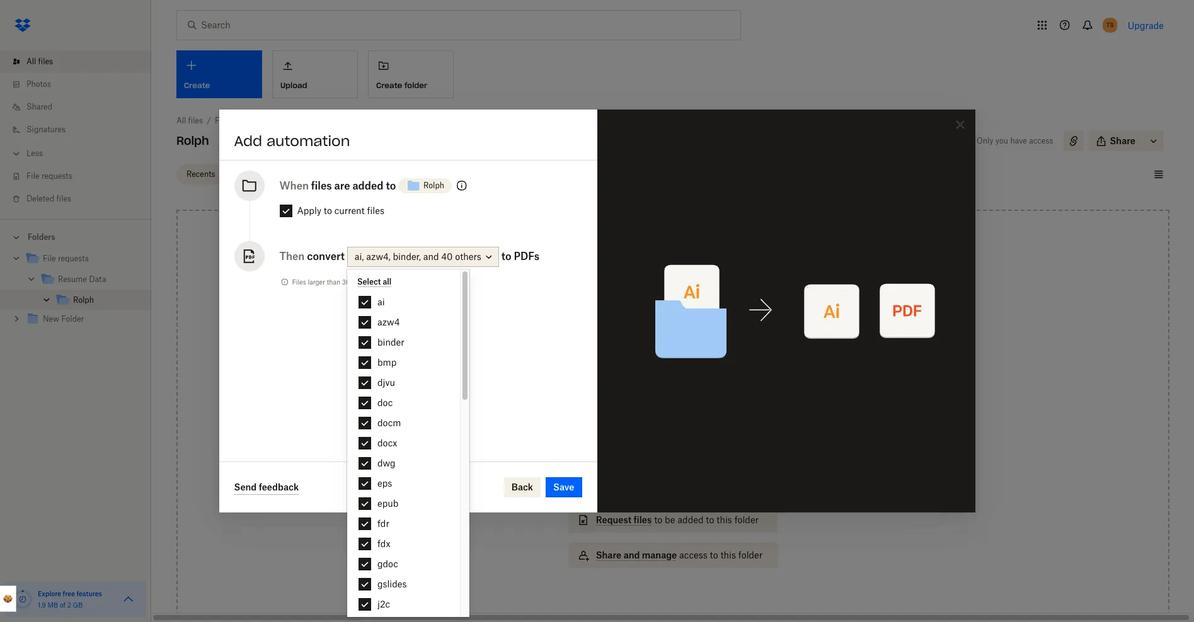 Task type: describe. For each thing, give the bounding box(es) containing it.
access for have
[[1029, 136, 1053, 146]]

resume data link
[[40, 272, 141, 289]]

mb
[[48, 602, 58, 609]]

file requests inside group
[[43, 254, 89, 263]]

the
[[647, 349, 661, 359]]

to right apply in the top of the page
[[324, 205, 332, 216]]

ai,
[[355, 252, 364, 262]]

fdx
[[378, 539, 390, 550]]

rolph button
[[398, 173, 452, 199]]

convert
[[307, 250, 345, 263]]

0 horizontal spatial all files link
[[10, 50, 151, 73]]

gslides checkbox item
[[347, 575, 460, 595]]

create folder
[[376, 81, 427, 90]]

epub checkbox item
[[347, 494, 460, 514]]

all files list item
[[0, 50, 151, 73]]

upgrade
[[1128, 20, 1164, 31]]

docx
[[378, 438, 397, 449]]

binder checkbox item
[[347, 333, 460, 353]]

all for all files
[[26, 57, 36, 66]]

you
[[996, 136, 1008, 146]]

folders
[[28, 233, 55, 242]]

free
[[63, 591, 75, 598]]

eps checkbox item
[[347, 474, 460, 494]]

folder inside button
[[405, 81, 427, 90]]

folder permissions image
[[454, 178, 470, 193]]

or
[[620, 349, 628, 359]]

and inside more ways to add content element
[[624, 550, 640, 561]]

create
[[376, 81, 402, 90]]

starred button
[[230, 164, 278, 184]]

all files / file requests
[[176, 116, 261, 125]]

1 horizontal spatial file
[[43, 254, 56, 263]]

gdoc checkbox item
[[347, 555, 460, 575]]

gslides
[[378, 579, 407, 590]]

add automation
[[234, 132, 350, 150]]

explore free features 1.9 mb of 2 gb
[[38, 591, 102, 609]]

j2c checkbox item
[[347, 595, 460, 615]]

list containing all files
[[0, 43, 151, 219]]

than
[[327, 279, 340, 286]]

data
[[89, 275, 106, 284]]

and inside ai, azw4, binder, and 40 others popup button
[[423, 252, 439, 262]]

import
[[596, 480, 625, 490]]

bmp checkbox item
[[347, 353, 460, 373]]

bmp
[[378, 357, 397, 368]]

create folder button
[[368, 50, 454, 98]]

dwg checkbox item
[[347, 454, 460, 474]]

button
[[699, 349, 727, 359]]

rolph link
[[55, 292, 141, 309]]

added inside add automation dialog
[[353, 180, 384, 192]]

drop files here to upload, or use the 'upload' button
[[619, 335, 727, 359]]

1.9
[[38, 602, 46, 609]]

/
[[207, 116, 211, 125]]

file requests link inside group
[[25, 251, 141, 268]]

features
[[77, 591, 102, 598]]

upload,
[[695, 335, 727, 345]]

files are added to
[[311, 180, 396, 192]]

gb
[[73, 602, 83, 609]]

eps
[[378, 478, 392, 489]]

files for request files to be added to this folder
[[634, 515, 652, 526]]

request files to be added to this folder
[[596, 515, 759, 526]]

share button
[[1089, 131, 1143, 151]]

then
[[280, 250, 305, 263]]

djvu
[[378, 378, 395, 388]]

binder
[[378, 337, 404, 348]]

select
[[357, 277, 381, 286]]

share and manage access to this folder
[[596, 550, 763, 561]]

folders button
[[0, 228, 151, 246]]

ai, azw4, binder, and 40 others
[[355, 252, 481, 262]]

select all button
[[357, 277, 392, 287]]

recents
[[187, 169, 215, 179]]

photos
[[26, 79, 51, 89]]

signatures
[[26, 125, 66, 134]]

only
[[977, 136, 994, 146]]

resume data
[[58, 275, 106, 284]]

to left rolph button
[[386, 180, 396, 192]]

others
[[455, 252, 481, 262]]

deleted files
[[26, 194, 71, 204]]

rolph for rolph link
[[73, 296, 94, 305]]

automation
[[267, 132, 350, 150]]

azw4
[[378, 317, 400, 328]]

manage
[[642, 550, 677, 561]]

add
[[234, 132, 262, 150]]

be inside add automation dialog
[[386, 279, 393, 286]]

docx checkbox item
[[347, 434, 460, 454]]

apply to current files
[[297, 205, 384, 216]]

recents button
[[176, 164, 225, 184]]

azw4 checkbox item
[[347, 313, 460, 333]]

fdx checkbox item
[[347, 534, 460, 555]]

file requests link inside list
[[10, 165, 151, 188]]

docm checkbox item
[[347, 413, 460, 434]]

shared link
[[10, 96, 151, 118]]

files for all files / file requests
[[188, 116, 203, 125]]

added inside more ways to add content element
[[678, 515, 704, 526]]

access button
[[568, 437, 778, 463]]

are
[[334, 180, 350, 192]]

azw4,
[[366, 252, 391, 262]]

1 vertical spatial all files link
[[176, 115, 203, 127]]



Task type: locate. For each thing, give the bounding box(es) containing it.
0 vertical spatial this
[[717, 515, 732, 526]]

files inside more ways to add content element
[[634, 515, 652, 526]]

1 horizontal spatial rolph
[[176, 134, 209, 148]]

0 horizontal spatial all
[[26, 57, 36, 66]]

share for share and manage access to this folder
[[596, 550, 622, 561]]

access inside more ways to add content element
[[679, 550, 708, 561]]

all left /
[[176, 116, 186, 125]]

import button
[[568, 473, 778, 498]]

to down request files to be added to this folder
[[710, 550, 718, 561]]

all inside list item
[[26, 57, 36, 66]]

file requests up resume
[[43, 254, 89, 263]]

have
[[1011, 136, 1027, 146]]

added up share and manage access to this folder
[[678, 515, 704, 526]]

1 vertical spatial requests
[[42, 171, 72, 181]]

30mb
[[342, 279, 361, 286]]

djvu checkbox item
[[347, 373, 460, 393]]

files larger than 30mb will not be converted
[[292, 279, 425, 286]]

2 horizontal spatial rolph
[[424, 181, 444, 190]]

ai checkbox item
[[347, 292, 460, 313]]

added
[[353, 180, 384, 192], [678, 515, 704, 526]]

1 vertical spatial file requests link
[[10, 165, 151, 188]]

all files
[[26, 57, 53, 66]]

be right not
[[386, 279, 393, 286]]

files left /
[[188, 116, 203, 125]]

signatures link
[[10, 118, 151, 141]]

files right request
[[634, 515, 652, 526]]

added right are
[[353, 180, 384, 192]]

access right have
[[1029, 136, 1053, 146]]

deleted files link
[[10, 188, 151, 211]]

drop
[[619, 335, 640, 345]]

deleted
[[26, 194, 54, 204]]

binder,
[[393, 252, 421, 262]]

0 horizontal spatial and
[[423, 252, 439, 262]]

file requests inside list
[[26, 171, 72, 181]]

files up photos
[[38, 57, 53, 66]]

files inside the drop files here to upload, or use the 'upload' button
[[642, 335, 661, 345]]

photos link
[[10, 73, 151, 96]]

converted
[[395, 279, 425, 286]]

and left 40
[[423, 252, 439, 262]]

files for all files
[[38, 57, 53, 66]]

all files link
[[10, 50, 151, 73], [176, 115, 203, 127]]

0 vertical spatial all
[[26, 57, 36, 66]]

to up manage
[[654, 515, 663, 526]]

1 vertical spatial file
[[26, 171, 39, 181]]

1 vertical spatial and
[[624, 550, 640, 561]]

group
[[0, 246, 151, 339]]

group containing file requests
[[0, 246, 151, 339]]

requests up deleted files
[[42, 171, 72, 181]]

0 vertical spatial added
[[353, 180, 384, 192]]

to pdfs
[[501, 250, 540, 263]]

requests up add
[[230, 116, 261, 125]]

to left the pdfs
[[501, 250, 511, 263]]

0 horizontal spatial be
[[386, 279, 393, 286]]

0 vertical spatial and
[[423, 252, 439, 262]]

j2c
[[378, 599, 390, 610]]

rolph inside button
[[424, 181, 444, 190]]

current
[[335, 205, 365, 216]]

rolph
[[176, 134, 209, 148], [424, 181, 444, 190], [73, 296, 94, 305]]

file requests link up add
[[215, 115, 261, 127]]

requests inside group
[[58, 254, 89, 263]]

rolph for rolph button
[[424, 181, 444, 190]]

add automation dialog
[[219, 110, 975, 513]]

1 vertical spatial folder
[[735, 515, 759, 526]]

1 vertical spatial all
[[176, 116, 186, 125]]

larger
[[308, 279, 325, 286]]

0 horizontal spatial added
[[353, 180, 384, 192]]

share
[[1110, 136, 1136, 146], [596, 550, 622, 561]]

only you have access
[[977, 136, 1053, 146]]

this up share and manage access to this folder
[[717, 515, 732, 526]]

1 horizontal spatial and
[[624, 550, 640, 561]]

starred
[[241, 169, 268, 179]]

requests
[[230, 116, 261, 125], [42, 171, 72, 181], [58, 254, 89, 263]]

to right here
[[684, 335, 693, 345]]

files left are
[[311, 180, 332, 192]]

docm
[[378, 418, 401, 429]]

1 horizontal spatial access
[[1029, 136, 1053, 146]]

1 vertical spatial share
[[596, 550, 622, 561]]

access for manage
[[679, 550, 708, 561]]

will
[[362, 279, 373, 286]]

and left manage
[[624, 550, 640, 561]]

all
[[383, 277, 392, 286]]

0 horizontal spatial file
[[26, 171, 39, 181]]

1 horizontal spatial added
[[678, 515, 704, 526]]

2 vertical spatial file requests link
[[25, 251, 141, 268]]

files right current
[[367, 205, 384, 216]]

1 horizontal spatial all
[[176, 116, 186, 125]]

2 vertical spatial rolph
[[73, 296, 94, 305]]

0 vertical spatial rolph
[[176, 134, 209, 148]]

be down import button
[[665, 515, 675, 526]]

epub
[[378, 499, 398, 509]]

1 vertical spatial access
[[679, 550, 708, 561]]

files for deleted files
[[56, 194, 71, 204]]

file requests link
[[215, 115, 261, 127], [10, 165, 151, 188], [25, 251, 141, 268]]

files right deleted
[[56, 194, 71, 204]]

0 horizontal spatial access
[[679, 550, 708, 561]]

select all
[[357, 277, 392, 286]]

file requests link up resume data on the left top of the page
[[25, 251, 141, 268]]

explore
[[38, 591, 61, 598]]

1 vertical spatial be
[[665, 515, 675, 526]]

when
[[280, 180, 309, 192]]

file right /
[[215, 116, 228, 125]]

0 vertical spatial share
[[1110, 136, 1136, 146]]

of
[[60, 602, 66, 609]]

not
[[375, 279, 384, 286]]

rolph inside group
[[73, 296, 94, 305]]

0 horizontal spatial share
[[596, 550, 622, 561]]

2 horizontal spatial file
[[215, 116, 228, 125]]

2 vertical spatial file
[[43, 254, 56, 263]]

rolph down resume data on the left top of the page
[[73, 296, 94, 305]]

share inside button
[[1110, 136, 1136, 146]]

0 vertical spatial folder
[[405, 81, 427, 90]]

use
[[630, 349, 645, 359]]

1 vertical spatial this
[[721, 550, 736, 561]]

files inside list item
[[38, 57, 53, 66]]

access
[[1029, 136, 1053, 146], [679, 550, 708, 561]]

all for all files / file requests
[[176, 116, 186, 125]]

list
[[0, 43, 151, 219]]

2 vertical spatial folder
[[739, 550, 763, 561]]

files
[[292, 279, 306, 286]]

here
[[663, 335, 682, 345]]

0 vertical spatial all files link
[[10, 50, 151, 73]]

2 vertical spatial requests
[[58, 254, 89, 263]]

fdr checkbox item
[[347, 514, 460, 534]]

resume
[[58, 275, 87, 284]]

1 vertical spatial added
[[678, 515, 704, 526]]

apply
[[297, 205, 321, 216]]

folder
[[405, 81, 427, 90], [735, 515, 759, 526], [739, 550, 763, 561]]

40
[[441, 252, 453, 262]]

access right manage
[[679, 550, 708, 561]]

this down request files to be added to this folder
[[721, 550, 736, 561]]

2
[[67, 602, 71, 609]]

gdoc
[[378, 559, 398, 570]]

0 vertical spatial requests
[[230, 116, 261, 125]]

files up the
[[642, 335, 661, 345]]

0 vertical spatial file
[[215, 116, 228, 125]]

dropbox image
[[10, 13, 35, 38]]

1 horizontal spatial all files link
[[176, 115, 203, 127]]

this
[[717, 515, 732, 526], [721, 550, 736, 561]]

all up photos
[[26, 57, 36, 66]]

file requests up deleted files
[[26, 171, 72, 181]]

all
[[26, 57, 36, 66], [176, 116, 186, 125]]

dwg
[[378, 458, 396, 469]]

doc checkbox item
[[347, 393, 460, 413]]

quota usage element
[[13, 590, 33, 610]]

0 vertical spatial file requests link
[[215, 115, 261, 127]]

shared
[[26, 102, 52, 112]]

0 horizontal spatial rolph
[[73, 296, 94, 305]]

access
[[596, 444, 627, 455]]

share inside more ways to add content element
[[596, 550, 622, 561]]

to up share and manage access to this folder
[[706, 515, 714, 526]]

rolph down /
[[176, 134, 209, 148]]

1 horizontal spatial share
[[1110, 136, 1136, 146]]

more ways to add content element
[[566, 411, 780, 581]]

share for share
[[1110, 136, 1136, 146]]

be
[[386, 279, 393, 286], [665, 515, 675, 526]]

file down folders
[[43, 254, 56, 263]]

1 vertical spatial rolph
[[424, 181, 444, 190]]

1 vertical spatial file requests
[[43, 254, 89, 263]]

file requests
[[26, 171, 72, 181], [43, 254, 89, 263]]

file down less
[[26, 171, 39, 181]]

fdr
[[378, 519, 389, 529]]

all files link up shared link
[[10, 50, 151, 73]]

0 vertical spatial access
[[1029, 136, 1053, 146]]

ai
[[378, 297, 385, 308]]

all files link left /
[[176, 115, 203, 127]]

pdfs
[[514, 250, 540, 263]]

requests up resume
[[58, 254, 89, 263]]

1 horizontal spatial be
[[665, 515, 675, 526]]

file
[[215, 116, 228, 125], [26, 171, 39, 181], [43, 254, 56, 263]]

to inside the drop files here to upload, or use the 'upload' button
[[684, 335, 693, 345]]

files for drop files here to upload, or use the 'upload' button
[[642, 335, 661, 345]]

'upload'
[[663, 349, 697, 359]]

be inside more ways to add content element
[[665, 515, 675, 526]]

rolph left folder permissions icon
[[424, 181, 444, 190]]

less image
[[10, 147, 23, 160]]

less
[[26, 149, 43, 158]]

request
[[596, 515, 632, 526]]

doc
[[378, 398, 393, 408]]

0 vertical spatial be
[[386, 279, 393, 286]]

file requests link up deleted files
[[10, 165, 151, 188]]

0 vertical spatial file requests
[[26, 171, 72, 181]]

files
[[38, 57, 53, 66], [188, 116, 203, 125], [311, 180, 332, 192], [56, 194, 71, 204], [367, 205, 384, 216], [642, 335, 661, 345], [634, 515, 652, 526]]



Task type: vqa. For each thing, say whether or not it's contained in the screenshot.
the bytes
no



